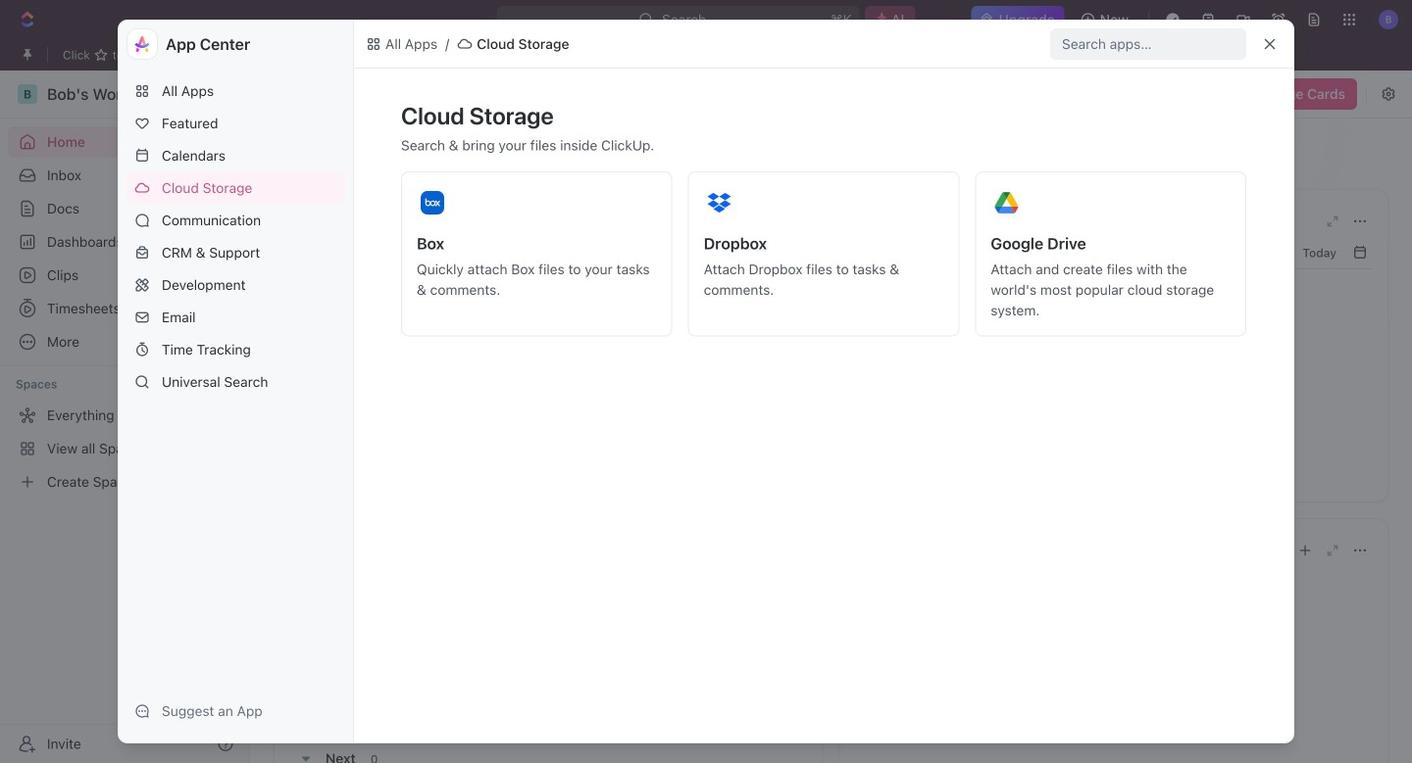 Task type: describe. For each thing, give the bounding box(es) containing it.
Search apps… field
[[1062, 32, 1239, 56]]

sidebar navigation
[[0, 71, 250, 764]]

tree inside sidebar navigation
[[8, 400, 241, 498]]



Task type: vqa. For each thing, say whether or not it's contained in the screenshot.
user group icon
no



Task type: locate. For each thing, give the bounding box(es) containing it.
2 bikse image from the left
[[457, 36, 473, 52]]

bikse image
[[366, 36, 382, 52], [457, 36, 473, 52]]

1 horizontal spatial bikse image
[[457, 36, 473, 52]]

tree
[[8, 400, 241, 498]]

dialog
[[118, 20, 1295, 744]]

0 horizontal spatial bikse image
[[366, 36, 382, 52]]

1 bikse image from the left
[[366, 36, 382, 52]]



